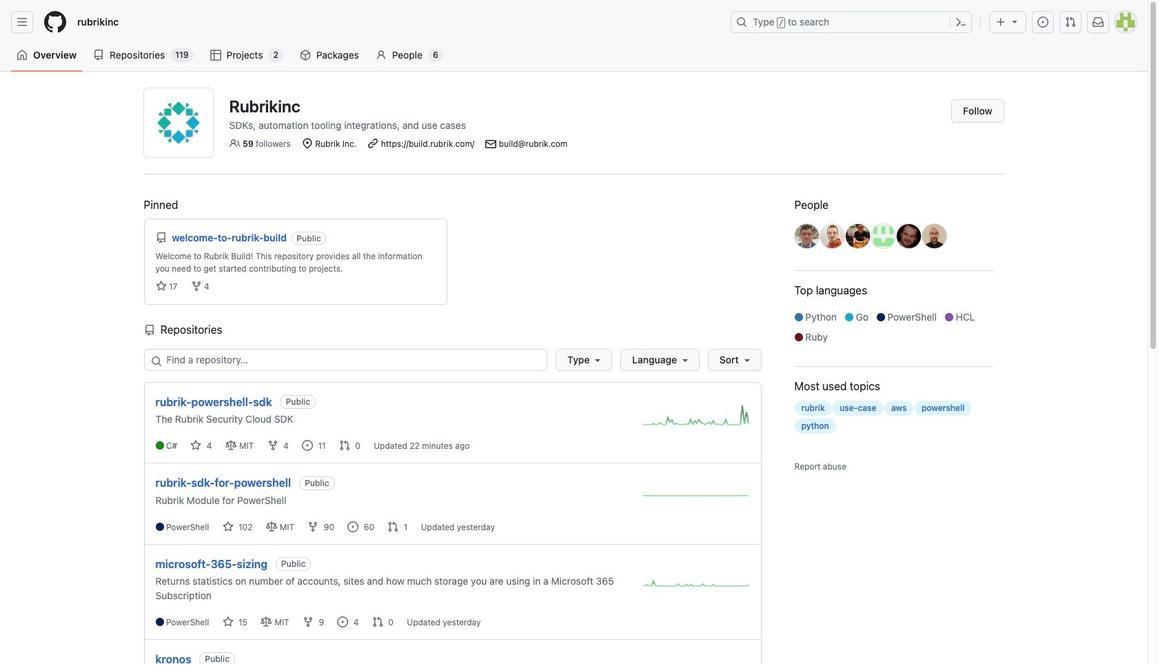 Task type: describe. For each thing, give the bounding box(es) containing it.
notifications image
[[1093, 17, 1104, 28]]

search image
[[151, 356, 162, 367]]

0 vertical spatial git pull request image
[[1066, 17, 1077, 28]]

Find a repository… search field
[[144, 349, 548, 371]]

law image for star 'icon' related to issue opened icon to the right
[[266, 521, 277, 532]]

@bmanesco image
[[897, 224, 921, 248]]

law image for star 'icon' associated with issue opened icon to the top
[[226, 440, 237, 451]]

0 horizontal spatial git pull request image
[[373, 617, 384, 628]]

stars image
[[156, 281, 167, 292]]

past year of activity image for issue opened icon to the right git pull request image
[[643, 486, 750, 507]]

forks image
[[191, 281, 202, 292]]

past year of activity image for left git pull request icon
[[643, 574, 750, 595]]

1 vertical spatial repo image
[[144, 325, 155, 336]]

star image for issue opened icon to the right
[[223, 521, 234, 532]]

@draper1 image
[[846, 224, 870, 248]]

home image
[[17, 50, 28, 61]]

past year of activity element for issue opened icon to the right git pull request image
[[643, 486, 750, 510]]

law image
[[261, 617, 272, 628]]

@pmilano1 image
[[795, 224, 819, 248]]

1 horizontal spatial repo image
[[156, 232, 167, 244]]

location image
[[302, 138, 313, 149]]

plus image
[[996, 17, 1007, 28]]

@rubrikinc image
[[144, 88, 213, 157]]

@mtellin image
[[872, 224, 896, 248]]

fork image
[[308, 521, 319, 532]]

past year of activity image for issue opened icon to the top git pull request image
[[643, 405, 750, 426]]

person image
[[376, 50, 387, 61]]

mail image
[[486, 139, 497, 150]]

star image for left issue opened image
[[223, 617, 234, 628]]



Task type: locate. For each thing, give the bounding box(es) containing it.
2 vertical spatial past year of activity image
[[643, 574, 750, 595]]

0 vertical spatial fork image
[[267, 440, 278, 451]]

0 vertical spatial issue opened image
[[1038, 17, 1049, 28]]

repo image up search icon
[[144, 325, 155, 336]]

past year of activity element for left git pull request icon
[[643, 574, 750, 598]]

1 horizontal spatial git pull request image
[[1066, 17, 1077, 28]]

1 vertical spatial issue opened image
[[348, 521, 359, 532]]

1 horizontal spatial issue opened image
[[1038, 17, 1049, 28]]

0 horizontal spatial git pull request image
[[339, 440, 350, 451]]

1 vertical spatial law image
[[266, 521, 277, 532]]

past year of activity image
[[643, 405, 750, 426], [643, 486, 750, 507], [643, 574, 750, 595]]

1 horizontal spatial git pull request image
[[388, 521, 399, 532]]

0 vertical spatial past year of activity image
[[643, 405, 750, 426]]

@johan3141592 image
[[923, 224, 947, 248]]

None search field
[[144, 349, 762, 371]]

star image for issue opened icon to the top
[[191, 440, 202, 451]]

1 horizontal spatial fork image
[[303, 617, 314, 628]]

@leitzler image
[[821, 224, 845, 248]]

2 vertical spatial past year of activity element
[[643, 574, 750, 598]]

1 past year of activity element from the top
[[643, 405, 750, 429]]

past year of activity element
[[643, 405, 750, 429], [643, 486, 750, 510], [643, 574, 750, 598]]

3 past year of activity image from the top
[[643, 574, 750, 595]]

3 past year of activity element from the top
[[643, 574, 750, 598]]

1 vertical spatial past year of activity element
[[643, 486, 750, 510]]

0 vertical spatial star image
[[191, 440, 202, 451]]

repo image
[[156, 232, 167, 244], [144, 325, 155, 336]]

2 vertical spatial star image
[[223, 617, 234, 628]]

fork image
[[267, 440, 278, 451], [303, 617, 314, 628]]

1 vertical spatial issue opened image
[[338, 617, 349, 628]]

repo image
[[93, 50, 104, 61]]

past year of activity element for issue opened icon to the top git pull request image
[[643, 405, 750, 429]]

0 vertical spatial law image
[[226, 440, 237, 451]]

fork image for issue opened icon to the top
[[267, 440, 278, 451]]

0 horizontal spatial law image
[[226, 440, 237, 451]]

1 vertical spatial git pull request image
[[388, 521, 399, 532]]

Follow rubrikinc submit
[[952, 99, 1005, 123]]

table image
[[210, 50, 221, 61]]

fork image for left issue opened image
[[303, 617, 314, 628]]

1 past year of activity image from the top
[[643, 405, 750, 426]]

0 horizontal spatial repo image
[[144, 325, 155, 336]]

1 vertical spatial past year of activity image
[[643, 486, 750, 507]]

link image
[[368, 138, 379, 149]]

1 vertical spatial star image
[[223, 521, 234, 532]]

git pull request image
[[1066, 17, 1077, 28], [373, 617, 384, 628]]

people image
[[229, 138, 240, 149]]

0 vertical spatial issue opened image
[[302, 440, 313, 451]]

0 horizontal spatial issue opened image
[[302, 440, 313, 451]]

1 horizontal spatial law image
[[266, 521, 277, 532]]

0 horizontal spatial issue opened image
[[338, 617, 349, 628]]

issue opened image
[[302, 440, 313, 451], [348, 521, 359, 532]]

0 vertical spatial repo image
[[156, 232, 167, 244]]

0 horizontal spatial fork image
[[267, 440, 278, 451]]

1 vertical spatial fork image
[[303, 617, 314, 628]]

2 past year of activity element from the top
[[643, 486, 750, 510]]

package image
[[300, 50, 311, 61]]

issue opened image
[[1038, 17, 1049, 28], [338, 617, 349, 628]]

0 vertical spatial git pull request image
[[339, 440, 350, 451]]

git pull request image
[[339, 440, 350, 451], [388, 521, 399, 532]]

git pull request image for issue opened icon to the top
[[339, 440, 350, 451]]

git pull request image for issue opened icon to the right
[[388, 521, 399, 532]]

repo image up stars image
[[156, 232, 167, 244]]

law image
[[226, 440, 237, 451], [266, 521, 277, 532]]

triangle down image
[[1010, 16, 1021, 27]]

1 horizontal spatial issue opened image
[[348, 521, 359, 532]]

command palette image
[[956, 17, 967, 28]]

1 vertical spatial git pull request image
[[373, 617, 384, 628]]

homepage image
[[44, 11, 66, 33]]

star image
[[191, 440, 202, 451], [223, 521, 234, 532], [223, 617, 234, 628]]

2 past year of activity image from the top
[[643, 486, 750, 507]]

0 vertical spatial past year of activity element
[[643, 405, 750, 429]]



Task type: vqa. For each thing, say whether or not it's contained in the screenshot.
the topmost star icon
yes



